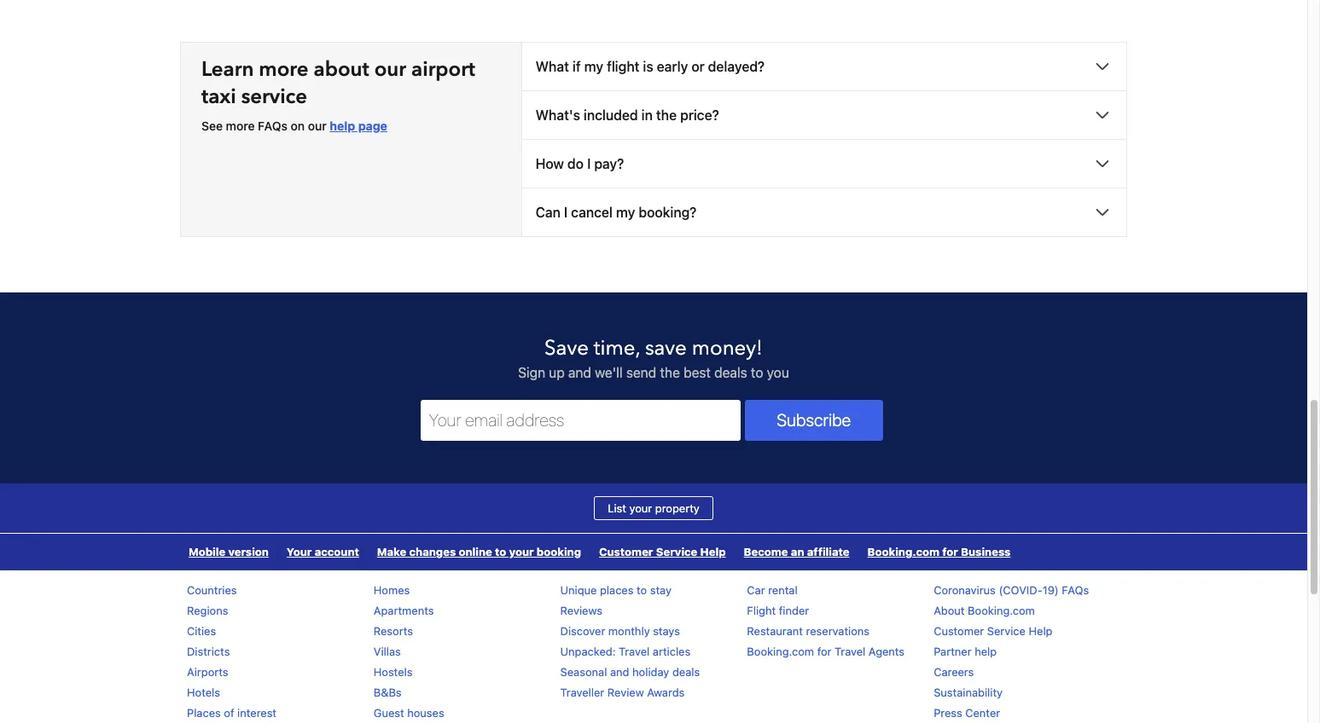 Task type: describe. For each thing, give the bounding box(es) containing it.
0 vertical spatial more
[[259, 55, 309, 83]]

included
[[584, 107, 638, 123]]

awards
[[647, 686, 685, 700]]

mobile version
[[189, 545, 269, 559]]

travel inside "car rental flight finder restaurant reservations booking.com for travel agents"
[[835, 645, 866, 659]]

is
[[643, 59, 654, 74]]

my inside what if my flight is early or delayed? dropdown button
[[584, 59, 604, 74]]

houses
[[407, 707, 445, 720]]

your inside list your property link
[[630, 502, 652, 515]]

interest
[[237, 707, 277, 720]]

the inside 'dropdown button'
[[656, 107, 677, 123]]

your account
[[287, 545, 359, 559]]

business
[[961, 545, 1011, 559]]

places
[[600, 584, 634, 597]]

press
[[934, 707, 963, 720]]

booking.com inside "car rental flight finder restaurant reservations booking.com for travel agents"
[[747, 645, 815, 659]]

review
[[608, 686, 644, 700]]

deals inside unique places to stay reviews discover monthly stays unpacked: travel articles seasonal and holiday deals traveller review awards
[[673, 666, 700, 679]]

money!
[[692, 334, 763, 362]]

guest
[[374, 707, 404, 720]]

what's included in the price?
[[536, 107, 719, 123]]

what's included in the price? button
[[522, 91, 1127, 139]]

villas
[[374, 645, 401, 659]]

become an affiliate
[[744, 545, 850, 559]]

best
[[684, 365, 711, 380]]

learn
[[201, 55, 254, 83]]

of
[[224, 707, 234, 720]]

send
[[627, 365, 657, 380]]

make
[[377, 545, 407, 559]]

see
[[201, 118, 223, 133]]

countries
[[187, 584, 237, 597]]

hostels
[[374, 666, 413, 679]]

version
[[228, 545, 269, 559]]

become an affiliate link
[[736, 534, 859, 571]]

finder
[[779, 604, 809, 618]]

monthly
[[609, 625, 650, 638]]

seasonal
[[561, 666, 607, 679]]

list
[[608, 502, 627, 515]]

places
[[187, 707, 221, 720]]

flight
[[747, 604, 776, 618]]

i inside dropdown button
[[587, 156, 591, 171]]

partner
[[934, 645, 972, 659]]

taxi
[[201, 82, 236, 111]]

regions
[[187, 604, 228, 618]]

deals inside save time, save money! sign up and we'll send the best deals to you
[[715, 365, 748, 380]]

flight
[[607, 59, 640, 74]]

about
[[934, 604, 965, 618]]

unique
[[561, 584, 597, 597]]

early
[[657, 59, 688, 74]]

faqs inside learn more about our airport taxi service see more faqs on our help page
[[258, 118, 288, 133]]

regions link
[[187, 604, 228, 618]]

car
[[747, 584, 765, 597]]

can i cancel my booking?
[[536, 205, 697, 220]]

an
[[791, 545, 805, 559]]

save time, save money! footer
[[0, 292, 1308, 724]]

how do i pay? button
[[522, 140, 1127, 187]]

make changes online to your booking link
[[369, 534, 590, 571]]

changes
[[409, 545, 456, 559]]

your account link
[[278, 534, 368, 571]]

customer inside coronavirus (covid-19) faqs about booking.com customer service help partner help careers sustainability press center
[[934, 625, 985, 638]]

holiday
[[633, 666, 670, 679]]

careers
[[934, 666, 974, 679]]

hotels link
[[187, 686, 220, 700]]

and inside unique places to stay reviews discover monthly stays unpacked: travel articles seasonal and holiday deals traveller review awards
[[610, 666, 630, 679]]

0 vertical spatial customer
[[599, 545, 654, 559]]

what if my flight is early or delayed? button
[[522, 42, 1127, 90]]

on
[[291, 118, 305, 133]]

homes apartments resorts villas hostels b&bs guest houses
[[374, 584, 445, 720]]

affiliate
[[807, 545, 850, 559]]

help inside coronavirus (covid-19) faqs about booking.com customer service help partner help careers sustainability press center
[[975, 645, 997, 659]]

(covid-
[[999, 584, 1043, 597]]

mobile version link
[[180, 534, 277, 571]]

navigation inside save time, save money! footer
[[180, 534, 1021, 571]]

list your property link
[[594, 497, 714, 520]]

booking.com inside coronavirus (covid-19) faqs about booking.com customer service help partner help careers sustainability press center
[[968, 604, 1035, 618]]

about
[[314, 55, 369, 83]]

your inside make changes online to your booking link
[[509, 545, 534, 559]]

account
[[315, 545, 359, 559]]

you
[[767, 365, 790, 380]]

homes link
[[374, 584, 410, 597]]

booking.com for business
[[868, 545, 1011, 559]]

up
[[549, 365, 565, 380]]

unique places to stay link
[[561, 584, 672, 597]]

can
[[536, 205, 561, 220]]

unpacked:
[[561, 645, 616, 659]]



Task type: vqa. For each thing, say whether or not it's contained in the screenshot.


Task type: locate. For each thing, give the bounding box(es) containing it.
hostels link
[[374, 666, 413, 679]]

about booking.com link
[[934, 604, 1035, 618]]

traveller review awards link
[[561, 686, 685, 700]]

places of interest link
[[187, 707, 277, 720]]

customer service help link
[[591, 534, 735, 571], [934, 625, 1053, 638]]

0 horizontal spatial my
[[584, 59, 604, 74]]

to left stay
[[637, 584, 647, 597]]

travel down reservations
[[835, 645, 866, 659]]

1 vertical spatial our
[[308, 118, 327, 133]]

i right can
[[564, 205, 568, 220]]

1 horizontal spatial your
[[630, 502, 652, 515]]

1 horizontal spatial faqs
[[1062, 584, 1090, 597]]

apartments
[[374, 604, 434, 618]]

apartments link
[[374, 604, 434, 618]]

reviews link
[[561, 604, 603, 618]]

rental
[[769, 584, 798, 597]]

faqs right 19)
[[1062, 584, 1090, 597]]

stay
[[650, 584, 672, 597]]

help
[[330, 118, 355, 133], [975, 645, 997, 659]]

for down reservations
[[818, 645, 832, 659]]

airports link
[[187, 666, 228, 679]]

booking?
[[639, 205, 697, 220]]

villas link
[[374, 645, 401, 659]]

car rental link
[[747, 584, 798, 597]]

0 horizontal spatial customer
[[599, 545, 654, 559]]

1 horizontal spatial our
[[374, 55, 406, 83]]

what
[[536, 59, 569, 74]]

booking
[[537, 545, 581, 559]]

0 horizontal spatial to
[[495, 545, 507, 559]]

0 vertical spatial to
[[751, 365, 764, 380]]

deals down money!
[[715, 365, 748, 380]]

0 horizontal spatial and
[[569, 365, 592, 380]]

help inside coronavirus (covid-19) faqs about booking.com customer service help partner help careers sustainability press center
[[1029, 625, 1053, 638]]

0 vertical spatial i
[[587, 156, 591, 171]]

1 vertical spatial i
[[564, 205, 568, 220]]

1 horizontal spatial customer
[[934, 625, 985, 638]]

1 horizontal spatial help
[[975, 645, 997, 659]]

customer up places
[[599, 545, 654, 559]]

sustainability
[[934, 686, 1003, 700]]

help left become
[[701, 545, 726, 559]]

booking.com for business link
[[859, 534, 1020, 571]]

our
[[374, 55, 406, 83], [308, 118, 327, 133]]

1 horizontal spatial my
[[616, 205, 635, 220]]

1 horizontal spatial for
[[943, 545, 959, 559]]

1 vertical spatial and
[[610, 666, 630, 679]]

2 horizontal spatial booking.com
[[968, 604, 1035, 618]]

navigation
[[180, 534, 1021, 571]]

navigation containing mobile version
[[180, 534, 1021, 571]]

for
[[943, 545, 959, 559], [818, 645, 832, 659]]

how
[[536, 156, 564, 171]]

more right learn
[[259, 55, 309, 83]]

1 horizontal spatial to
[[637, 584, 647, 597]]

my right cancel
[[616, 205, 635, 220]]

faqs inside coronavirus (covid-19) faqs about booking.com customer service help partner help careers sustainability press center
[[1062, 584, 1090, 597]]

2 vertical spatial booking.com
[[747, 645, 815, 659]]

booking.com up "coronavirus"
[[868, 545, 940, 559]]

2 horizontal spatial to
[[751, 365, 764, 380]]

subscribe button
[[745, 400, 883, 441]]

stays
[[653, 625, 680, 638]]

districts
[[187, 645, 230, 659]]

0 vertical spatial the
[[656, 107, 677, 123]]

0 horizontal spatial more
[[226, 118, 255, 133]]

2 travel from the left
[[835, 645, 866, 659]]

travel
[[619, 645, 650, 659], [835, 645, 866, 659]]

2 vertical spatial to
[[637, 584, 647, 597]]

1 vertical spatial help
[[1029, 625, 1053, 638]]

customer service help link up stay
[[591, 534, 735, 571]]

countries regions cities districts airports hotels places of interest
[[187, 584, 277, 720]]

discover
[[561, 625, 606, 638]]

car rental flight finder restaurant reservations booking.com for travel agents
[[747, 584, 905, 659]]

0 vertical spatial and
[[569, 365, 592, 380]]

travel up seasonal and holiday deals link
[[619, 645, 650, 659]]

to left you
[[751, 365, 764, 380]]

Your email address email field
[[420, 400, 741, 441]]

airports
[[187, 666, 228, 679]]

hotels
[[187, 686, 220, 700]]

0 vertical spatial our
[[374, 55, 406, 83]]

my inside can i cancel my booking? 'dropdown button'
[[616, 205, 635, 220]]

0 vertical spatial deals
[[715, 365, 748, 380]]

time,
[[594, 334, 640, 362]]

0 horizontal spatial help
[[330, 118, 355, 133]]

0 horizontal spatial deals
[[673, 666, 700, 679]]

1 horizontal spatial deals
[[715, 365, 748, 380]]

for inside "car rental flight finder restaurant reservations booking.com for travel agents"
[[818, 645, 832, 659]]

districts link
[[187, 645, 230, 659]]

for left business
[[943, 545, 959, 559]]

do
[[568, 156, 584, 171]]

faqs
[[258, 118, 288, 133], [1062, 584, 1090, 597]]

what if my flight is early or delayed?
[[536, 59, 765, 74]]

resorts
[[374, 625, 413, 638]]

1 horizontal spatial help
[[1029, 625, 1053, 638]]

the down save
[[660, 365, 680, 380]]

reservations
[[806, 625, 870, 638]]

how do i pay?
[[536, 156, 624, 171]]

booking.com down coronavirus (covid-19) faqs link
[[968, 604, 1035, 618]]

1 vertical spatial customer service help link
[[934, 625, 1053, 638]]

coronavirus (covid-19) faqs link
[[934, 584, 1090, 597]]

1 vertical spatial help
[[975, 645, 997, 659]]

0 horizontal spatial for
[[818, 645, 832, 659]]

booking.com
[[868, 545, 940, 559], [968, 604, 1035, 618], [747, 645, 815, 659]]

faqs left on
[[258, 118, 288, 133]]

in
[[642, 107, 653, 123]]

careers link
[[934, 666, 974, 679]]

1 vertical spatial for
[[818, 645, 832, 659]]

0 vertical spatial customer service help link
[[591, 534, 735, 571]]

and right up
[[569, 365, 592, 380]]

0 horizontal spatial travel
[[619, 645, 650, 659]]

discover monthly stays link
[[561, 625, 680, 638]]

more
[[259, 55, 309, 83], [226, 118, 255, 133]]

1 vertical spatial faqs
[[1062, 584, 1090, 597]]

1 vertical spatial service
[[988, 625, 1026, 638]]

0 vertical spatial your
[[630, 502, 652, 515]]

can i cancel my booking? button
[[522, 188, 1127, 236]]

travel inside unique places to stay reviews discover monthly stays unpacked: travel articles seasonal and holiday deals traveller review awards
[[619, 645, 650, 659]]

1 vertical spatial more
[[226, 118, 255, 133]]

property
[[656, 502, 700, 515]]

sustainability link
[[934, 686, 1003, 700]]

service down about booking.com link on the right bottom
[[988, 625, 1026, 638]]

1 vertical spatial deals
[[673, 666, 700, 679]]

0 vertical spatial service
[[656, 545, 698, 559]]

deals
[[715, 365, 748, 380], [673, 666, 700, 679]]

0 horizontal spatial booking.com
[[747, 645, 815, 659]]

1 vertical spatial to
[[495, 545, 507, 559]]

1 horizontal spatial service
[[988, 625, 1026, 638]]

0 vertical spatial faqs
[[258, 118, 288, 133]]

more right see
[[226, 118, 255, 133]]

to inside save time, save money! sign up and we'll send the best deals to you
[[751, 365, 764, 380]]

resorts link
[[374, 625, 413, 638]]

save time, save money! sign up and we'll send the best deals to you
[[518, 334, 790, 380]]

0 horizontal spatial your
[[509, 545, 534, 559]]

customer service help link down about booking.com link on the right bottom
[[934, 625, 1053, 638]]

1 vertical spatial customer
[[934, 625, 985, 638]]

1 horizontal spatial and
[[610, 666, 630, 679]]

0 vertical spatial for
[[943, 545, 959, 559]]

0 vertical spatial my
[[584, 59, 604, 74]]

page
[[358, 118, 387, 133]]

booking.com for travel agents link
[[747, 645, 905, 659]]

sign
[[518, 365, 546, 380]]

1 horizontal spatial customer service help link
[[934, 625, 1053, 638]]

for inside "link"
[[943, 545, 959, 559]]

unique places to stay reviews discover monthly stays unpacked: travel articles seasonal and holiday deals traveller review awards
[[561, 584, 700, 700]]

help page link
[[330, 118, 387, 133]]

price?
[[681, 107, 719, 123]]

1 vertical spatial booking.com
[[968, 604, 1035, 618]]

0 horizontal spatial i
[[564, 205, 568, 220]]

center
[[966, 707, 1001, 720]]

1 horizontal spatial i
[[587, 156, 591, 171]]

0 horizontal spatial customer service help link
[[591, 534, 735, 571]]

help left page
[[330, 118, 355, 133]]

traveller
[[561, 686, 605, 700]]

airport
[[411, 55, 475, 83]]

b&bs link
[[374, 686, 402, 700]]

service up stay
[[656, 545, 698, 559]]

help inside learn more about our airport taxi service see more faqs on our help page
[[330, 118, 355, 133]]

partner help link
[[934, 645, 997, 659]]

0 horizontal spatial faqs
[[258, 118, 288, 133]]

1 vertical spatial my
[[616, 205, 635, 220]]

guest houses link
[[374, 707, 445, 720]]

i inside 'dropdown button'
[[564, 205, 568, 220]]

0 vertical spatial help
[[701, 545, 726, 559]]

booking.com down restaurant
[[747, 645, 815, 659]]

and up traveller review awards link
[[610, 666, 630, 679]]

customer
[[599, 545, 654, 559], [934, 625, 985, 638]]

1 horizontal spatial more
[[259, 55, 309, 83]]

make changes online to your booking
[[377, 545, 581, 559]]

cities
[[187, 625, 216, 638]]

0 vertical spatial help
[[330, 118, 355, 133]]

my right "if"
[[584, 59, 604, 74]]

service inside coronavirus (covid-19) faqs about booking.com customer service help partner help careers sustainability press center
[[988, 625, 1026, 638]]

become
[[744, 545, 789, 559]]

to right the online
[[495, 545, 507, 559]]

the right in
[[656, 107, 677, 123]]

to inside unique places to stay reviews discover monthly stays unpacked: travel articles seasonal and holiday deals traveller review awards
[[637, 584, 647, 597]]

and inside save time, save money! sign up and we'll send the best deals to you
[[569, 365, 592, 380]]

0 vertical spatial booking.com
[[868, 545, 940, 559]]

1 vertical spatial your
[[509, 545, 534, 559]]

homes
[[374, 584, 410, 597]]

0 horizontal spatial our
[[308, 118, 327, 133]]

0 horizontal spatial help
[[701, 545, 726, 559]]

coronavirus
[[934, 584, 996, 597]]

1 travel from the left
[[619, 645, 650, 659]]

our right on
[[308, 118, 327, 133]]

customer service help
[[599, 545, 726, 559]]

your right list
[[630, 502, 652, 515]]

the inside save time, save money! sign up and we'll send the best deals to you
[[660, 365, 680, 380]]

save
[[545, 334, 589, 362]]

i
[[587, 156, 591, 171], [564, 205, 568, 220]]

0 horizontal spatial service
[[656, 545, 698, 559]]

1 horizontal spatial booking.com
[[868, 545, 940, 559]]

our right the "about"
[[374, 55, 406, 83]]

1 horizontal spatial travel
[[835, 645, 866, 659]]

help inside "navigation"
[[701, 545, 726, 559]]

your left booking
[[509, 545, 534, 559]]

cancel
[[571, 205, 613, 220]]

1 vertical spatial the
[[660, 365, 680, 380]]

press center link
[[934, 707, 1001, 720]]

i right do
[[587, 156, 591, 171]]

deals down articles
[[673, 666, 700, 679]]

customer up partner
[[934, 625, 985, 638]]

help right partner
[[975, 645, 997, 659]]

seasonal and holiday deals link
[[561, 666, 700, 679]]

booking.com inside booking.com for business "link"
[[868, 545, 940, 559]]

help down 19)
[[1029, 625, 1053, 638]]

my
[[584, 59, 604, 74], [616, 205, 635, 220]]



